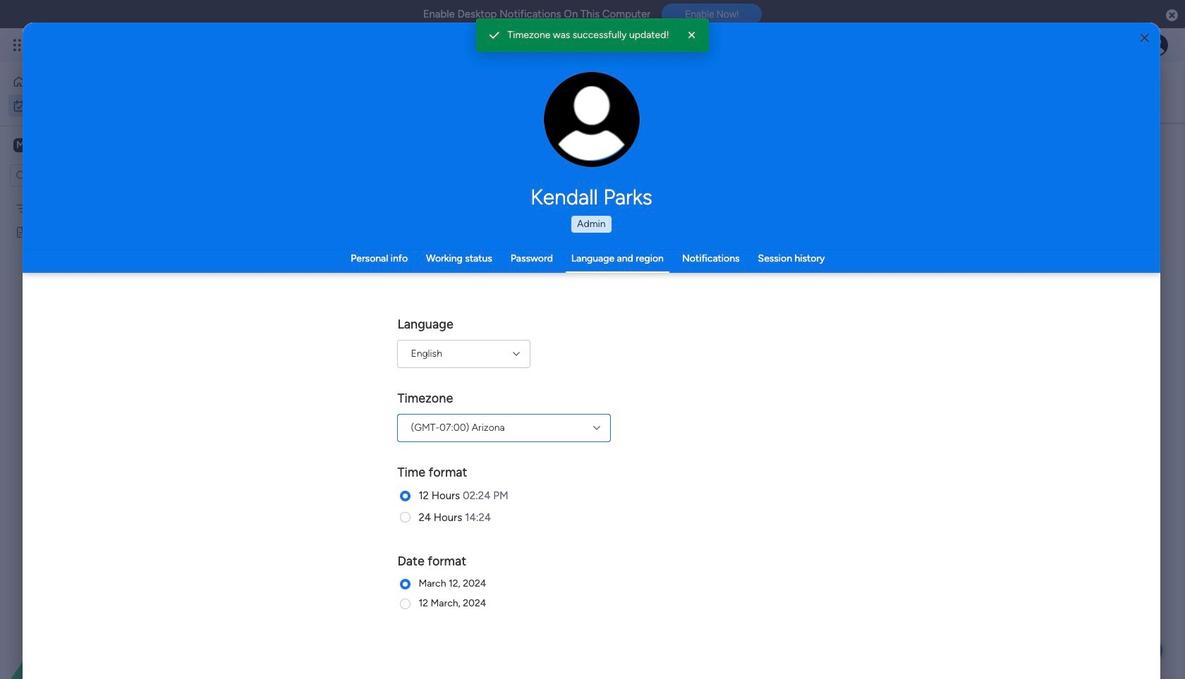 Task type: locate. For each thing, give the bounding box(es) containing it.
option
[[8, 71, 171, 93], [8, 95, 171, 117], [0, 195, 180, 198]]

close image
[[1141, 33, 1149, 43]]

Search in workspace field
[[30, 168, 118, 184]]

dapulse close image
[[1166, 8, 1178, 23]]

0 vertical spatial option
[[8, 71, 171, 93]]

workspace selection element
[[13, 137, 118, 155]]

lottie animation image
[[0, 537, 180, 679]]

select product image
[[13, 38, 27, 52]]

1 image
[[976, 29, 989, 45]]

Filter dashboard by text search field
[[268, 140, 401, 162]]

alert
[[476, 18, 709, 52]]

list box
[[0, 193, 180, 434]]

welcome to my work feature image image
[[597, 273, 775, 359]]

lottie animation element
[[0, 537, 180, 679]]



Task type: describe. For each thing, give the bounding box(es) containing it.
private board image
[[15, 225, 28, 238]]

kendall parks image
[[1146, 34, 1168, 56]]

1 vertical spatial option
[[8, 95, 171, 117]]

close image
[[685, 28, 699, 42]]

workspace image
[[13, 138, 28, 153]]

2 vertical spatial option
[[0, 195, 180, 198]]



Task type: vqa. For each thing, say whether or not it's contained in the screenshot.
list box
yes



